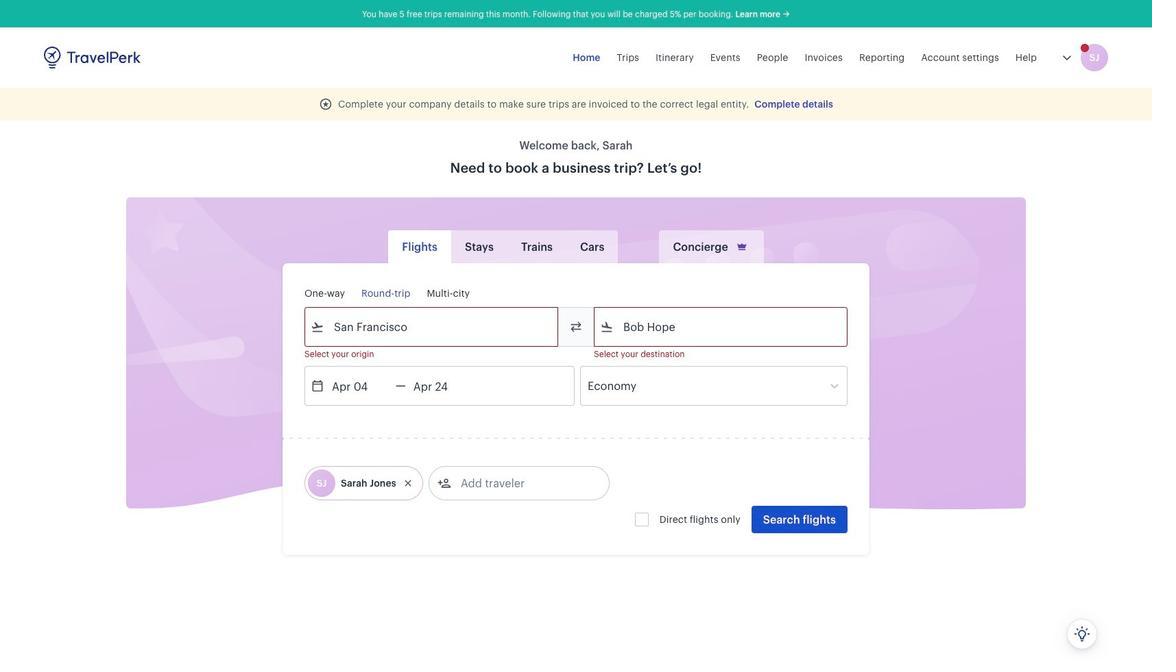 Task type: locate. For each thing, give the bounding box(es) containing it.
Add traveler search field
[[451, 473, 594, 495]]

From search field
[[324, 316, 540, 338]]

Return text field
[[406, 367, 477, 405]]



Task type: describe. For each thing, give the bounding box(es) containing it.
Depart text field
[[324, 367, 396, 405]]

To search field
[[614, 316, 829, 338]]



Task type: vqa. For each thing, say whether or not it's contained in the screenshot.
Add traveler SEARCH BOX
yes



